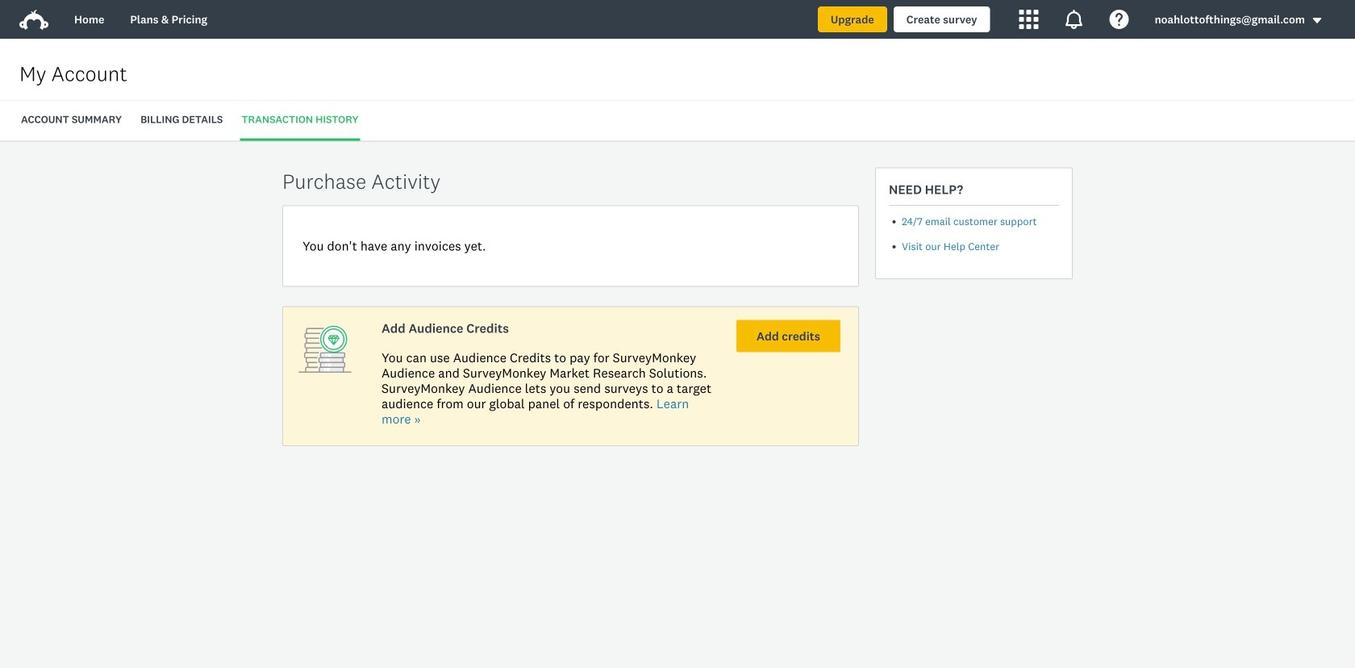 Task type: vqa. For each thing, say whether or not it's contained in the screenshot.
X image on the right of page
no



Task type: locate. For each thing, give the bounding box(es) containing it.
1 horizontal spatial products icon image
[[1065, 10, 1084, 29]]

2 products icon image from the left
[[1065, 10, 1084, 29]]

0 horizontal spatial products icon image
[[1020, 10, 1039, 29]]

dropdown arrow image
[[1312, 15, 1324, 26]]

1 products icon image from the left
[[1020, 10, 1039, 29]]

products icon image
[[1020, 10, 1039, 29], [1065, 10, 1084, 29]]



Task type: describe. For each thing, give the bounding box(es) containing it.
surveymonkey logo image
[[19, 10, 48, 30]]

help icon image
[[1110, 10, 1130, 29]]



